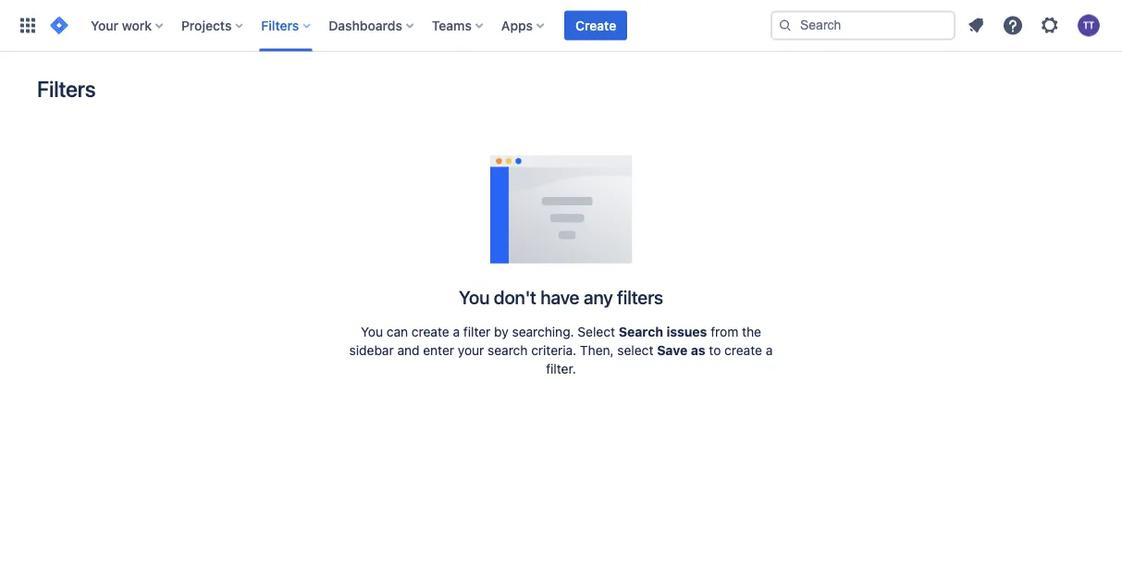 Task type: vqa. For each thing, say whether or not it's contained in the screenshot.
Save as
yes



Task type: locate. For each thing, give the bounding box(es) containing it.
create
[[412, 324, 450, 340], [725, 343, 763, 358]]

filter
[[464, 324, 491, 340]]

search
[[488, 343, 528, 358]]

you up filter
[[459, 286, 490, 308]]

1 horizontal spatial a
[[766, 343, 773, 358]]

filters button
[[256, 11, 318, 40]]

projects
[[181, 18, 232, 33]]

a
[[453, 324, 460, 340], [766, 343, 773, 358]]

0 horizontal spatial filters
[[37, 76, 96, 102]]

create down the
[[725, 343, 763, 358]]

create inside to create a filter.
[[725, 343, 763, 358]]

you
[[459, 286, 490, 308], [361, 324, 383, 340]]

a left filter
[[453, 324, 460, 340]]

work
[[122, 18, 152, 33]]

primary element
[[11, 0, 771, 51]]

0 vertical spatial create
[[412, 324, 450, 340]]

banner containing your work
[[0, 0, 1123, 52]]

Search field
[[771, 11, 956, 40]]

and
[[398, 343, 420, 358]]

1 vertical spatial filters
[[37, 76, 96, 102]]

1 vertical spatial you
[[361, 324, 383, 340]]

dashboards button
[[323, 11, 421, 40]]

don't
[[494, 286, 537, 308]]

0 vertical spatial filters
[[261, 18, 299, 33]]

have
[[541, 286, 580, 308]]

1 vertical spatial a
[[766, 343, 773, 358]]

banner
[[0, 0, 1123, 52]]

1 vertical spatial create
[[725, 343, 763, 358]]

appswitcher icon image
[[17, 14, 39, 37]]

help image
[[1002, 14, 1025, 37]]

search image
[[778, 18, 793, 33]]

a right to
[[766, 343, 773, 358]]

you for you don't have any filters
[[459, 286, 490, 308]]

issues
[[667, 324, 708, 340]]

dashboards
[[329, 18, 403, 33]]

your work button
[[85, 11, 170, 40]]

1 horizontal spatial create
[[725, 343, 763, 358]]

settings image
[[1040, 14, 1062, 37]]

create up enter
[[412, 324, 450, 340]]

1 horizontal spatial filters
[[261, 18, 299, 33]]

filters inside popup button
[[261, 18, 299, 33]]

save
[[657, 343, 688, 358]]

filters
[[261, 18, 299, 33], [37, 76, 96, 102]]

you up sidebar
[[361, 324, 383, 340]]

searching.
[[512, 324, 574, 340]]

1 horizontal spatial you
[[459, 286, 490, 308]]

0 vertical spatial you
[[459, 286, 490, 308]]

0 horizontal spatial a
[[453, 324, 460, 340]]

filters right projects dropdown button at the left of the page
[[261, 18, 299, 33]]

from
[[711, 324, 739, 340]]

to create a filter.
[[546, 343, 773, 377]]

you can create a filter by searching. select search issues
[[361, 324, 708, 340]]

filter.
[[546, 361, 576, 377]]

you don't have any filters
[[459, 286, 664, 308]]

filters down jira software image
[[37, 76, 96, 102]]

your
[[91, 18, 119, 33]]

apps
[[502, 18, 533, 33]]

your profile and settings image
[[1078, 14, 1101, 37]]

create button
[[565, 11, 628, 40]]

0 horizontal spatial you
[[361, 324, 383, 340]]



Task type: describe. For each thing, give the bounding box(es) containing it.
filters
[[617, 286, 664, 308]]

can
[[387, 324, 408, 340]]

save as
[[657, 343, 706, 358]]

to
[[709, 343, 721, 358]]

teams button
[[427, 11, 491, 40]]

your
[[458, 343, 484, 358]]

notifications image
[[965, 14, 988, 37]]

jira software image
[[48, 14, 70, 37]]

then,
[[580, 343, 614, 358]]

0 vertical spatial a
[[453, 324, 460, 340]]

a inside to create a filter.
[[766, 343, 773, 358]]

from the sidebar and enter your search criteria. then, select
[[350, 324, 762, 358]]

criteria.
[[532, 343, 577, 358]]

sidebar
[[350, 343, 394, 358]]

apps button
[[496, 11, 552, 40]]

select
[[618, 343, 654, 358]]

projects button
[[176, 11, 250, 40]]

any
[[584, 286, 613, 308]]

by
[[494, 324, 509, 340]]

0 horizontal spatial create
[[412, 324, 450, 340]]

as
[[691, 343, 706, 358]]

select
[[578, 324, 616, 340]]

jira software image
[[48, 14, 70, 37]]

teams
[[432, 18, 472, 33]]

enter
[[423, 343, 455, 358]]

you for you can create a filter by searching. select search issues
[[361, 324, 383, 340]]

search
[[619, 324, 664, 340]]

your work
[[91, 18, 152, 33]]

the
[[742, 324, 762, 340]]

create
[[576, 18, 617, 33]]



